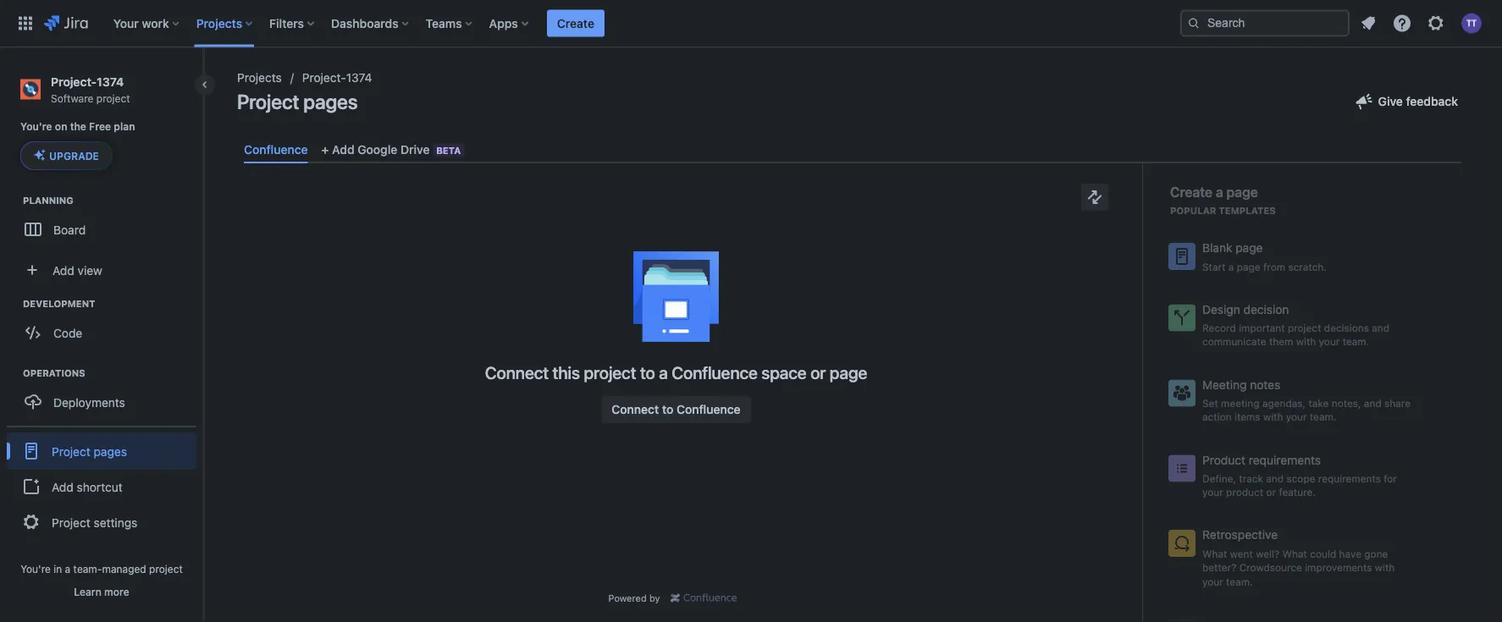 Task type: locate. For each thing, give the bounding box(es) containing it.
add left view
[[53, 263, 74, 277]]

connect left this
[[485, 363, 549, 383]]

shortcut
[[77, 480, 123, 494]]

confluence image
[[670, 592, 737, 605], [670, 592, 737, 605]]

2 you're from the top
[[20, 563, 51, 575]]

1 horizontal spatial project-
[[302, 71, 346, 85]]

0 vertical spatial add
[[332, 142, 355, 156]]

your
[[113, 16, 139, 30]]

project right this
[[584, 363, 636, 383]]

2 vertical spatial add
[[52, 480, 73, 494]]

feedback
[[1406, 94, 1458, 108]]

a
[[1216, 184, 1224, 200], [659, 363, 668, 383], [65, 563, 70, 575]]

1 horizontal spatial project pages
[[237, 90, 358, 113]]

1 vertical spatial page
[[830, 363, 868, 383]]

work
[[142, 16, 169, 30]]

1374 up free
[[97, 75, 124, 89]]

project settings
[[52, 516, 137, 530]]

project-1374 link
[[302, 68, 372, 88]]

give feedback button
[[1345, 88, 1469, 115]]

0 vertical spatial you're
[[20, 120, 52, 132]]

0 horizontal spatial create
[[557, 16, 595, 30]]

board link
[[8, 213, 195, 247]]

a right in
[[65, 563, 70, 575]]

0 vertical spatial to
[[640, 363, 655, 383]]

settings image
[[1426, 13, 1447, 33]]

add shortcut
[[52, 480, 123, 494]]

pages down project-1374 link
[[303, 90, 358, 113]]

confluence inside "button"
[[677, 403, 741, 417]]

tab list
[[237, 136, 1469, 164]]

2 horizontal spatial a
[[1216, 184, 1224, 200]]

1 you're from the top
[[20, 120, 52, 132]]

1 vertical spatial add
[[53, 263, 74, 277]]

your work
[[113, 16, 169, 30]]

you're left in
[[20, 563, 51, 575]]

1 vertical spatial confluence
[[672, 363, 758, 383]]

2 vertical spatial project
[[52, 516, 90, 530]]

this
[[553, 363, 580, 383]]

group
[[7, 426, 196, 546]]

a up popular
[[1216, 184, 1224, 200]]

appswitcher icon image
[[15, 13, 36, 33]]

1 horizontal spatial a
[[659, 363, 668, 383]]

project-1374 software project
[[51, 75, 130, 104]]

1 vertical spatial you're
[[20, 563, 51, 575]]

project for project settings link
[[52, 516, 90, 530]]

give feedback
[[1379, 94, 1458, 108]]

create inside the create a page popular templates
[[1171, 184, 1213, 200]]

add view button
[[10, 253, 193, 287]]

project
[[237, 90, 299, 113], [52, 444, 90, 458], [52, 516, 90, 530]]

1 horizontal spatial page
[[1227, 184, 1258, 200]]

to
[[640, 363, 655, 383], [662, 403, 674, 417]]

page right or on the right
[[830, 363, 868, 383]]

connect to confluence button
[[602, 397, 751, 424]]

project-
[[302, 71, 346, 85], [51, 75, 97, 89]]

page up templates
[[1227, 184, 1258, 200]]

0 horizontal spatial project
[[96, 92, 130, 104]]

0 vertical spatial page
[[1227, 184, 1258, 200]]

0 horizontal spatial connect
[[485, 363, 549, 383]]

project- up the software
[[51, 75, 97, 89]]

0 horizontal spatial pages
[[94, 444, 127, 458]]

0 vertical spatial project
[[96, 92, 130, 104]]

project pages
[[237, 90, 358, 113], [52, 444, 127, 458]]

projects inside 'dropdown button'
[[196, 16, 242, 30]]

1 horizontal spatial create
[[1171, 184, 1213, 200]]

0 vertical spatial project pages
[[237, 90, 358, 113]]

you're in a team-managed project
[[20, 563, 183, 575]]

0 vertical spatial connect
[[485, 363, 549, 383]]

1 vertical spatial connect
[[612, 403, 659, 417]]

connect this project to a confluence space or page
[[485, 363, 868, 383]]

project pages down projects link on the top
[[237, 90, 358, 113]]

popular
[[1171, 206, 1217, 217]]

you're left on
[[20, 120, 52, 132]]

your work button
[[108, 10, 186, 37]]

you're
[[20, 120, 52, 132], [20, 563, 51, 575]]

1 vertical spatial project pages
[[52, 444, 127, 458]]

2 vertical spatial project
[[149, 563, 183, 575]]

0 vertical spatial projects
[[196, 16, 242, 30]]

0 vertical spatial a
[[1216, 184, 1224, 200]]

1 vertical spatial create
[[1171, 184, 1213, 200]]

banner containing your work
[[0, 0, 1503, 47]]

1374
[[346, 71, 372, 85], [97, 75, 124, 89]]

banner
[[0, 0, 1503, 47]]

projects down filters
[[237, 71, 282, 85]]

1 vertical spatial pages
[[94, 444, 127, 458]]

pages up add shortcut 'button'
[[94, 444, 127, 458]]

project down projects link on the top
[[237, 90, 299, 113]]

view
[[78, 263, 102, 277]]

templates
[[1219, 206, 1276, 217]]

add right +
[[332, 142, 355, 156]]

project
[[96, 92, 130, 104], [584, 363, 636, 383], [149, 563, 183, 575]]

to up connect to confluence
[[640, 363, 655, 383]]

1 horizontal spatial pages
[[303, 90, 358, 113]]

create button
[[547, 10, 605, 37]]

1 vertical spatial to
[[662, 403, 674, 417]]

project inside project-1374 software project
[[96, 92, 130, 104]]

connect for connect this project to a confluence space or page
[[485, 363, 549, 383]]

create up popular
[[1171, 184, 1213, 200]]

projects right 'work'
[[196, 16, 242, 30]]

confluence up connect to confluence
[[672, 363, 758, 383]]

beta
[[436, 145, 461, 156]]

0 vertical spatial create
[[557, 16, 595, 30]]

pages inside project pages link
[[94, 444, 127, 458]]

create a page popular templates
[[1171, 184, 1276, 217]]

project up add shortcut
[[52, 444, 90, 458]]

add inside add shortcut 'button'
[[52, 480, 73, 494]]

add
[[332, 142, 355, 156], [53, 263, 74, 277], [52, 480, 73, 494]]

page inside the create a page popular templates
[[1227, 184, 1258, 200]]

learn
[[74, 586, 101, 598]]

a up connect to confluence
[[659, 363, 668, 383]]

1 vertical spatial project
[[52, 444, 90, 458]]

project pages up add shortcut
[[52, 444, 127, 458]]

0 horizontal spatial 1374
[[97, 75, 124, 89]]

create inside button
[[557, 16, 595, 30]]

1374 down dashboards
[[346, 71, 372, 85]]

0 horizontal spatial to
[[640, 363, 655, 383]]

update space or page icon image
[[1085, 187, 1105, 208]]

add left 'shortcut'
[[52, 480, 73, 494]]

project for project pages link
[[52, 444, 90, 458]]

0 vertical spatial project
[[237, 90, 299, 113]]

1 horizontal spatial connect
[[612, 403, 659, 417]]

0 vertical spatial pages
[[303, 90, 358, 113]]

1 vertical spatial project
[[584, 363, 636, 383]]

0 horizontal spatial a
[[65, 563, 70, 575]]

give
[[1379, 94, 1403, 108]]

add inside add view dropdown button
[[53, 263, 74, 277]]

tab list containing confluence
[[237, 136, 1469, 164]]

projects
[[196, 16, 242, 30], [237, 71, 282, 85]]

connect inside "button"
[[612, 403, 659, 417]]

Search field
[[1181, 10, 1350, 37]]

software
[[51, 92, 94, 104]]

project- down filters popup button
[[302, 71, 346, 85]]

create for create a page popular templates
[[1171, 184, 1213, 200]]

create
[[557, 16, 595, 30], [1171, 184, 1213, 200]]

project pages link
[[7, 433, 196, 470]]

filters
[[269, 16, 304, 30]]

to down connect this project to a confluence space or page
[[662, 403, 674, 417]]

2 horizontal spatial project
[[584, 363, 636, 383]]

project- inside project-1374 software project
[[51, 75, 97, 89]]

operations group
[[8, 367, 202, 424]]

project up plan
[[96, 92, 130, 104]]

create right "apps" dropdown button
[[557, 16, 595, 30]]

0 horizontal spatial project-
[[51, 75, 97, 89]]

page
[[1227, 184, 1258, 200], [830, 363, 868, 383]]

the
[[70, 120, 86, 132]]

connect down connect this project to a confluence space or page
[[612, 403, 659, 417]]

add for add view
[[53, 263, 74, 277]]

1 vertical spatial projects
[[237, 71, 282, 85]]

project right managed
[[149, 563, 183, 575]]

1 horizontal spatial to
[[662, 403, 674, 417]]

help image
[[1392, 13, 1413, 33]]

connect
[[485, 363, 549, 383], [612, 403, 659, 417]]

or
[[811, 363, 826, 383]]

confluence down connect this project to a confluence space or page
[[677, 403, 741, 417]]

confluence
[[244, 142, 308, 156], [672, 363, 758, 383], [677, 403, 741, 417]]

2 vertical spatial confluence
[[677, 403, 741, 417]]

jira image
[[44, 13, 88, 33], [44, 13, 88, 33]]

project down add shortcut
[[52, 516, 90, 530]]

a inside the create a page popular templates
[[1216, 184, 1224, 200]]

powered by
[[609, 593, 660, 604]]

pages
[[303, 90, 358, 113], [94, 444, 127, 458]]

projects link
[[237, 68, 282, 88]]

confluence left +
[[244, 142, 308, 156]]

development image
[[3, 294, 23, 314]]

1374 inside project-1374 software project
[[97, 75, 124, 89]]

1 horizontal spatial 1374
[[346, 71, 372, 85]]



Task type: describe. For each thing, give the bounding box(es) containing it.
upgrade
[[49, 150, 99, 162]]

apps button
[[484, 10, 535, 37]]

plan
[[114, 120, 135, 132]]

search image
[[1187, 17, 1201, 30]]

primary element
[[10, 0, 1181, 47]]

powered
[[609, 593, 647, 604]]

2 vertical spatial a
[[65, 563, 70, 575]]

projects for projects link on the top
[[237, 71, 282, 85]]

0 horizontal spatial page
[[830, 363, 868, 383]]

planning
[[23, 195, 73, 206]]

apps
[[489, 16, 518, 30]]

add view
[[53, 263, 102, 277]]

add inside tab list
[[332, 142, 355, 156]]

code
[[53, 326, 82, 340]]

project- for project-1374 software project
[[51, 75, 97, 89]]

free
[[89, 120, 111, 132]]

+
[[322, 142, 329, 156]]

development
[[23, 299, 95, 310]]

connect for connect to confluence
[[612, 403, 659, 417]]

connect to confluence
[[612, 403, 741, 417]]

upgrade button
[[21, 142, 112, 170]]

add shortcut button
[[7, 470, 196, 504]]

add for add shortcut
[[52, 480, 73, 494]]

group containing project pages
[[7, 426, 196, 546]]

you're on the free plan
[[20, 120, 135, 132]]

+ add google drive beta
[[322, 142, 461, 156]]

code link
[[8, 316, 195, 350]]

by
[[650, 593, 660, 604]]

projects button
[[191, 10, 259, 37]]

deployments link
[[8, 386, 195, 419]]

projects for projects 'dropdown button'
[[196, 16, 242, 30]]

1374 for project-1374
[[346, 71, 372, 85]]

edit image
[[169, 440, 190, 460]]

to inside "button"
[[662, 403, 674, 417]]

teams button
[[421, 10, 479, 37]]

settings
[[94, 516, 137, 530]]

team-
[[73, 563, 102, 575]]

filters button
[[264, 10, 321, 37]]

project- for project-1374
[[302, 71, 346, 85]]

0 vertical spatial confluence
[[244, 142, 308, 156]]

your profile and settings image
[[1462, 13, 1482, 33]]

development group
[[8, 297, 202, 355]]

create for create
[[557, 16, 595, 30]]

in
[[54, 563, 62, 575]]

project settings link
[[7, 504, 196, 541]]

on
[[55, 120, 67, 132]]

more
[[104, 586, 129, 598]]

dashboards
[[331, 16, 399, 30]]

learn more button
[[74, 585, 129, 599]]

deployments
[[53, 395, 125, 409]]

dashboards button
[[326, 10, 416, 37]]

board
[[53, 223, 86, 237]]

you're for you're on the free plan
[[20, 120, 52, 132]]

teams
[[426, 16, 462, 30]]

learn more
[[74, 586, 129, 598]]

drive
[[401, 142, 430, 156]]

space
[[762, 363, 807, 383]]

planning group
[[8, 194, 202, 252]]

operations
[[23, 368, 85, 379]]

project-1374
[[302, 71, 372, 85]]

1374 for project-1374 software project
[[97, 75, 124, 89]]

notifications image
[[1359, 13, 1379, 33]]

planning image
[[3, 191, 23, 211]]

google
[[358, 142, 398, 156]]

1 vertical spatial a
[[659, 363, 668, 383]]

0 horizontal spatial project pages
[[52, 444, 127, 458]]

managed
[[102, 563, 146, 575]]

operations image
[[3, 364, 23, 384]]

1 horizontal spatial project
[[149, 563, 183, 575]]

you're for you're in a team-managed project
[[20, 563, 51, 575]]



Task type: vqa. For each thing, say whether or not it's contained in the screenshot.
Project for the Project settings link
yes



